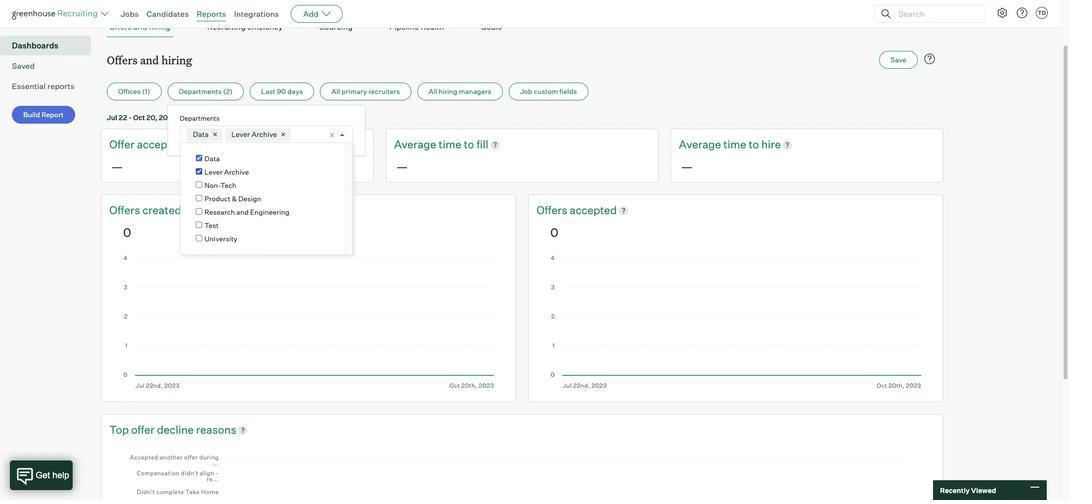 Task type: locate. For each thing, give the bounding box(es) containing it.
1 2023 from the left
[[159, 113, 176, 122]]

1 - from the left
[[129, 113, 132, 122]]

reports
[[47, 81, 75, 91]]

time left hire
[[724, 138, 746, 151]]

0 horizontal spatial average
[[394, 138, 436, 151]]

1 horizontal spatial jul
[[249, 113, 259, 122]]

hiring up departments (2)
[[161, 53, 192, 67]]

greenhouse recruiting image
[[12, 8, 101, 20]]

0 horizontal spatial jul
[[107, 113, 117, 122]]

2 time link from the left
[[724, 137, 749, 152]]

all hiring managers
[[429, 87, 491, 96]]

lever archive up tech
[[205, 168, 249, 176]]

jul left the 22
[[107, 113, 117, 122]]

all inside button
[[429, 87, 437, 96]]

0 horizontal spatial all
[[332, 87, 340, 96]]

save button
[[879, 51, 918, 69]]

candidates
[[147, 9, 189, 19]]

2023 right the 21,
[[271, 113, 288, 122]]

—
[[111, 159, 123, 174], [396, 159, 408, 174], [681, 159, 693, 174]]

data down jul 22 - oct 20, 2023 compared to apr 23 - jul 21, 2023
[[193, 130, 209, 139]]

3 — from the left
[[681, 159, 693, 174]]

product & design
[[205, 195, 261, 203]]

and down design
[[236, 208, 249, 216]]

recruiting efficiency
[[207, 22, 283, 32]]

— for hire
[[681, 159, 693, 174]]

1 to link from the left
[[464, 137, 477, 152]]

1 vertical spatial archive
[[224, 168, 249, 176]]

0 vertical spatial archive
[[252, 130, 277, 139]]

0 vertical spatial departments
[[179, 87, 222, 96]]

1 vertical spatial lever
[[205, 168, 223, 176]]

to
[[212, 113, 219, 122], [464, 138, 474, 151], [749, 138, 759, 151]]

last
[[261, 87, 275, 96]]

health
[[421, 22, 444, 32]]

1 horizontal spatial 0
[[550, 225, 559, 240]]

1 time from the left
[[439, 138, 462, 151]]

last 90 days
[[261, 87, 303, 96]]

time link
[[439, 137, 464, 152], [724, 137, 749, 152]]

2 to link from the left
[[749, 137, 761, 152]]

rate link
[[198, 137, 218, 152]]

recruiting efficiency button
[[205, 17, 285, 37]]

2 time from the left
[[724, 138, 746, 151]]

lever
[[231, 130, 250, 139], [205, 168, 223, 176]]

2 — from the left
[[396, 159, 408, 174]]

lever down the 23 at the top left
[[231, 130, 250, 139]]

archive up tech
[[224, 168, 249, 176]]

1 horizontal spatial —
[[396, 159, 408, 174]]

offers
[[109, 22, 132, 32], [107, 53, 138, 67], [109, 203, 140, 217], [537, 203, 570, 217]]

to for hire
[[749, 138, 759, 151]]

(1)
[[142, 87, 150, 96]]

1 0 from the left
[[123, 225, 131, 240]]

archive down the 21,
[[252, 130, 277, 139]]

1 horizontal spatial archive
[[252, 130, 277, 139]]

0 horizontal spatial time link
[[439, 137, 464, 152]]

data right data checkbox
[[205, 155, 220, 163]]

reports link
[[197, 9, 226, 19]]

to link
[[464, 137, 477, 152], [749, 137, 761, 152]]

time link left hire 'link'
[[724, 137, 749, 152]]

0 horizontal spatial average link
[[394, 137, 439, 152]]

saved
[[12, 61, 35, 71]]

pipeline
[[389, 22, 419, 32]]

Data checkbox
[[196, 155, 202, 161]]

1 vertical spatial departments
[[180, 114, 220, 122]]

1 offers link from the left
[[109, 203, 142, 218]]

2 average time to from the left
[[679, 138, 761, 151]]

offer link
[[131, 422, 157, 437]]

hiring down candidates link
[[149, 22, 171, 32]]

offers and hiring down jobs
[[109, 22, 171, 32]]

2 all from the left
[[429, 87, 437, 96]]

1 average time to from the left
[[394, 138, 477, 151]]

- right the 23 at the top left
[[244, 113, 247, 122]]

1 horizontal spatial average link
[[679, 137, 724, 152]]

1 horizontal spatial average time to
[[679, 138, 761, 151]]

&
[[232, 195, 237, 203]]

average link
[[394, 137, 439, 152], [679, 137, 724, 152]]

1 horizontal spatial all
[[429, 87, 437, 96]]

0 horizontal spatial average time to
[[394, 138, 477, 151]]

rate
[[198, 138, 218, 151]]

time link for hire
[[724, 137, 749, 152]]

-
[[129, 113, 132, 122], [244, 113, 247, 122]]

created
[[142, 203, 181, 217]]

University checkbox
[[196, 235, 202, 242]]

lever archive
[[231, 130, 277, 139], [205, 168, 249, 176]]

efficiency
[[247, 22, 283, 32]]

1 vertical spatial hiring
[[161, 53, 192, 67]]

average time to for fill
[[394, 138, 477, 151]]

hiring left managers
[[439, 87, 458, 96]]

2 0 from the left
[[550, 225, 559, 240]]

xychart image
[[123, 256, 494, 389], [550, 256, 921, 389], [123, 447, 921, 500]]

and up (1)
[[140, 53, 159, 67]]

0 vertical spatial and
[[133, 22, 147, 32]]

created link
[[142, 203, 181, 218]]

0 horizontal spatial archive
[[224, 168, 249, 176]]

time link left fill link
[[439, 137, 464, 152]]

integrations
[[234, 9, 279, 19]]

0 vertical spatial offers and hiring
[[109, 22, 171, 32]]

average
[[394, 138, 436, 151], [679, 138, 721, 151]]

1 average link from the left
[[394, 137, 439, 152]]

offers and hiring
[[109, 22, 171, 32], [107, 53, 192, 67]]

to left 'apr'
[[212, 113, 219, 122]]

offers and hiring up (1)
[[107, 53, 192, 67]]

all inside button
[[332, 87, 340, 96]]

1 horizontal spatial time
[[724, 138, 746, 151]]

all
[[332, 87, 340, 96], [429, 87, 437, 96]]

top offer decline
[[109, 423, 196, 436]]

jul left the 21,
[[249, 113, 259, 122]]

- right the 22
[[129, 113, 132, 122]]

jul 22 - oct 20, 2023 compared to apr 23 - jul 21, 2023
[[107, 113, 288, 122]]

compared
[[178, 113, 211, 122]]

2023 right 20,
[[159, 113, 176, 122]]

saved link
[[12, 60, 87, 72]]

1 horizontal spatial 2023
[[271, 113, 288, 122]]

time left fill
[[439, 138, 462, 151]]

to left fill
[[464, 138, 474, 151]]

1 horizontal spatial to link
[[749, 137, 761, 152]]

1 horizontal spatial to
[[464, 138, 474, 151]]

dashboards link
[[12, 40, 87, 52]]

1 vertical spatial data
[[205, 155, 220, 163]]

departments
[[179, 87, 222, 96], [180, 114, 220, 122]]

and down jobs
[[133, 22, 147, 32]]

1 average from the left
[[394, 138, 436, 151]]

0 horizontal spatial lever
[[205, 168, 223, 176]]

0 horizontal spatial 2023
[[159, 113, 176, 122]]

departments up jul 22 - oct 20, 2023 compared to apr 23 - jul 21, 2023
[[179, 87, 222, 96]]

configure image
[[997, 7, 1008, 19]]

2 average from the left
[[679, 138, 721, 151]]

all left managers
[[429, 87, 437, 96]]

2 horizontal spatial —
[[681, 159, 693, 174]]

goals
[[481, 22, 502, 32]]

tab list
[[107, 17, 938, 37]]

tech
[[220, 181, 236, 190]]

0
[[123, 225, 131, 240], [550, 225, 559, 240]]

top link
[[109, 422, 131, 437]]

average link for hire
[[679, 137, 724, 152]]

all primary recruiters
[[332, 87, 400, 96]]

Non-Tech checkbox
[[196, 182, 202, 188]]

2 - from the left
[[244, 113, 247, 122]]

20,
[[146, 113, 157, 122]]

0 horizontal spatial time
[[439, 138, 462, 151]]

offer
[[131, 423, 155, 436]]

— for fill
[[396, 159, 408, 174]]

offices (1) button
[[107, 83, 162, 100]]

recently
[[940, 486, 970, 494]]

1 horizontal spatial average
[[679, 138, 721, 151]]

recently viewed
[[940, 486, 996, 494]]

0 horizontal spatial 0
[[123, 225, 131, 240]]

essential reports
[[12, 81, 75, 91]]

data
[[193, 130, 209, 139], [205, 155, 220, 163]]

1 horizontal spatial offers link
[[537, 203, 570, 218]]

jul
[[107, 113, 117, 122], [249, 113, 259, 122]]

1 horizontal spatial time link
[[724, 137, 749, 152]]

0 horizontal spatial offers link
[[109, 203, 142, 218]]

1 horizontal spatial lever
[[231, 130, 250, 139]]

reports
[[197, 9, 226, 19]]

1 horizontal spatial -
[[244, 113, 247, 122]]

90
[[277, 87, 286, 96]]

1 time link from the left
[[439, 137, 464, 152]]

offers link
[[109, 203, 142, 218], [537, 203, 570, 218]]

0 horizontal spatial —
[[111, 159, 123, 174]]

departments inside button
[[179, 87, 222, 96]]

all left primary
[[332, 87, 340, 96]]

2 offers link from the left
[[537, 203, 570, 218]]

all for all hiring managers
[[429, 87, 437, 96]]

2 horizontal spatial to
[[749, 138, 759, 151]]

time link for fill
[[439, 137, 464, 152]]

departments for departments
[[180, 114, 220, 122]]

2 average link from the left
[[679, 137, 724, 152]]

job custom fields
[[520, 87, 577, 96]]

lever archive down the 21,
[[231, 130, 277, 139]]

lever up "non-"
[[205, 168, 223, 176]]

1 all from the left
[[332, 87, 340, 96]]

0 horizontal spatial to link
[[464, 137, 477, 152]]

departments left 'apr'
[[180, 114, 220, 122]]

offers created
[[109, 203, 181, 217]]

0 horizontal spatial -
[[129, 113, 132, 122]]

acceptance link
[[137, 137, 198, 152]]

2 jul from the left
[[249, 113, 259, 122]]

2023
[[159, 113, 176, 122], [271, 113, 288, 122]]

to left hire
[[749, 138, 759, 151]]



Task type: describe. For each thing, give the bounding box(es) containing it.
reasons link
[[196, 422, 236, 437]]

product
[[205, 195, 230, 203]]

offices
[[118, 87, 141, 96]]

tab list containing offers and hiring
[[107, 17, 938, 37]]

0 vertical spatial data
[[193, 130, 209, 139]]

Test checkbox
[[196, 222, 202, 228]]

custom
[[534, 87, 558, 96]]

Lever Archive checkbox
[[196, 168, 202, 175]]

1 vertical spatial lever archive
[[205, 168, 249, 176]]

1 — from the left
[[111, 159, 123, 174]]

(2)
[[223, 87, 233, 96]]

build
[[23, 110, 40, 119]]

average for hire
[[679, 138, 721, 151]]

22
[[119, 113, 127, 122]]

acceptance
[[137, 138, 196, 151]]

top
[[109, 423, 129, 436]]

all primary recruiters button
[[320, 83, 411, 100]]

overview
[[12, 20, 46, 30]]

non-
[[205, 181, 220, 190]]

departments (2) button
[[167, 83, 244, 100]]

accepted link
[[570, 203, 617, 218]]

design
[[238, 195, 261, 203]]

td button
[[1034, 5, 1050, 21]]

2 vertical spatial and
[[236, 208, 249, 216]]

all hiring managers button
[[417, 83, 503, 100]]

research
[[205, 208, 235, 216]]

0 for second offers link from the right
[[123, 225, 131, 240]]

Research and Engineering checkbox
[[196, 208, 202, 215]]

sourcing button
[[317, 17, 355, 37]]

build report button
[[12, 106, 75, 124]]

0 horizontal spatial to
[[212, 113, 219, 122]]

pipeline health
[[389, 22, 444, 32]]

overview link
[[12, 19, 87, 31]]

jobs link
[[121, 9, 139, 19]]

save
[[891, 55, 907, 64]]

dashboards
[[12, 41, 58, 51]]

non-tech
[[205, 181, 236, 190]]

job
[[520, 87, 532, 96]]

apr
[[220, 113, 233, 122]]

departments (2)
[[179, 87, 233, 96]]

jobs
[[121, 9, 139, 19]]

0 for 1st offers link from right
[[550, 225, 559, 240]]

decline link
[[157, 422, 196, 437]]

0 vertical spatial hiring
[[149, 22, 171, 32]]

primary
[[342, 87, 367, 96]]

offer acceptance
[[109, 138, 198, 151]]

td button
[[1036, 7, 1048, 19]]

departments for departments (2)
[[179, 87, 222, 96]]

pipeline health button
[[387, 17, 447, 37]]

offers and hiring inside button
[[109, 22, 171, 32]]

add
[[303, 9, 319, 19]]

oct
[[133, 113, 145, 122]]

average for fill
[[394, 138, 436, 151]]

to link for fill
[[464, 137, 477, 152]]

build report
[[23, 110, 64, 119]]

to for fill
[[464, 138, 474, 151]]

Product & Design checkbox
[[196, 195, 202, 202]]

last 90 days button
[[250, 83, 314, 100]]

23
[[234, 113, 243, 122]]

Search text field
[[896, 7, 976, 21]]

reasons
[[196, 423, 236, 436]]

2 2023 from the left
[[271, 113, 288, 122]]

candidates link
[[147, 9, 189, 19]]

recruiters
[[369, 87, 400, 96]]

job custom fields button
[[509, 83, 588, 100]]

offer link
[[109, 137, 137, 152]]

research and engineering
[[205, 208, 290, 216]]

0 vertical spatial lever archive
[[231, 130, 277, 139]]

average time to for hire
[[679, 138, 761, 151]]

2 vertical spatial hiring
[[439, 87, 458, 96]]

to link for hire
[[749, 137, 761, 152]]

university
[[205, 235, 237, 243]]

0 vertical spatial lever
[[231, 130, 250, 139]]

21,
[[260, 113, 270, 122]]

offers inside button
[[109, 22, 132, 32]]

offices (1)
[[118, 87, 150, 96]]

offer
[[109, 138, 134, 151]]

engineering
[[250, 208, 290, 216]]

managers
[[459, 87, 491, 96]]

integrations link
[[234, 9, 279, 19]]

decline
[[157, 423, 194, 436]]

recruiting
[[207, 22, 246, 32]]

sourcing
[[319, 22, 353, 32]]

all for all primary recruiters
[[332, 87, 340, 96]]

viewed
[[971, 486, 996, 494]]

days
[[288, 87, 303, 96]]

td
[[1038, 9, 1046, 16]]

offers and hiring button
[[107, 17, 173, 37]]

fields
[[560, 87, 577, 96]]

test
[[205, 221, 219, 230]]

essential reports link
[[12, 80, 87, 92]]

fill link
[[477, 137, 489, 152]]

hire link
[[761, 137, 781, 152]]

and inside offers and hiring button
[[133, 22, 147, 32]]

1 vertical spatial and
[[140, 53, 159, 67]]

hire
[[761, 138, 781, 151]]

1 vertical spatial offers and hiring
[[107, 53, 192, 67]]

faq image
[[924, 53, 936, 65]]

fill
[[477, 138, 489, 151]]

time for fill
[[439, 138, 462, 151]]

1 jul from the left
[[107, 113, 117, 122]]

report
[[41, 110, 64, 119]]

time for hire
[[724, 138, 746, 151]]

average link for fill
[[394, 137, 439, 152]]

add button
[[291, 5, 343, 23]]



Task type: vqa. For each thing, say whether or not it's contained in the screenshot.
2nd strategy from right
no



